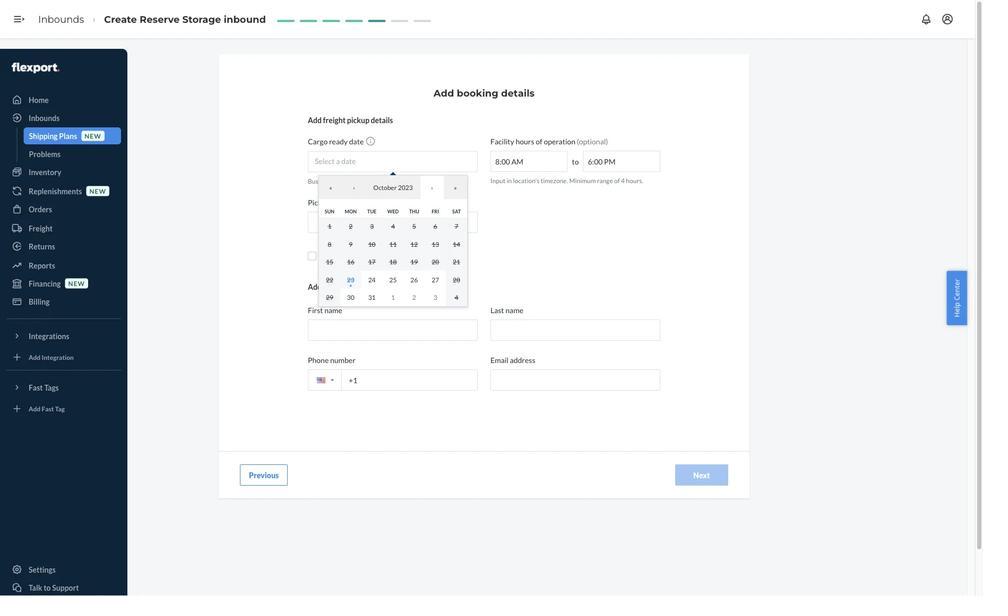 Task type: describe. For each thing, give the bounding box(es) containing it.
to
[[44, 584, 51, 593]]

14
[[453, 240, 461, 248]]

inbounds inside breadcrumbs navigation
[[38, 13, 84, 25]]

tag
[[55, 405, 65, 413]]

add for add integration
[[29, 353, 40, 361]]

open account menu image
[[942, 13, 955, 25]]

fast tags button
[[6, 379, 121, 396]]

location's
[[513, 177, 540, 185]]

cargo
[[308, 137, 328, 146]]

17
[[368, 258, 376, 266]]

october 13, 2023 element
[[432, 240, 439, 248]]

a
[[336, 157, 340, 166]]

input in location's timezone. minimum range of 4 hours.
[[491, 177, 644, 185]]

days
[[334, 177, 347, 185]]

tuesday element
[[368, 208, 377, 214]]

6 button
[[425, 218, 446, 235]]

freight for pickup
[[323, 116, 346, 125]]

october 15, 2023 element
[[326, 258, 334, 266]]

1 vertical spatial 1 button
[[383, 289, 404, 306]]

«
[[329, 184, 332, 191]]

required
[[348, 252, 376, 261]]

11
[[390, 240, 397, 248]]

24
[[368, 276, 376, 284]]

thu
[[410, 208, 419, 214]]

united states: + 1 image
[[331, 380, 334, 382]]

november 4, 2023 element
[[455, 294, 459, 301]]

october 8, 2023 element
[[328, 240, 332, 248]]

booking
[[457, 87, 499, 99]]

add fast tag link
[[6, 401, 121, 418]]

problems link
[[24, 146, 121, 163]]

tags
[[44, 383, 59, 392]]

freight for scheduling
[[323, 282, 346, 291]]

october 18, 2023 element
[[390, 258, 397, 266]]

shipping
[[29, 131, 58, 141]]

reports link
[[6, 257, 121, 274]]

› button
[[421, 176, 444, 199]]

open navigation image
[[13, 13, 25, 25]]

open notifications image
[[921, 13, 933, 25]]

wednesday element
[[388, 208, 399, 214]]

wed
[[388, 208, 399, 214]]

inbound
[[224, 13, 266, 25]]

10
[[368, 240, 376, 248]]

october 30, 2023 element
[[347, 294, 355, 301]]

fast inside dropdown button
[[29, 383, 43, 392]]

november 1, 2023 element
[[391, 294, 395, 301]]

october 12, 2023 element
[[411, 240, 418, 248]]

october 26, 2023 element
[[411, 276, 418, 284]]

date for cargo ready date
[[349, 137, 364, 146]]

1 horizontal spatial details
[[411, 282, 433, 291]]

7
[[455, 223, 459, 230]]

facility
[[491, 137, 515, 146]]

29 button
[[319, 289, 340, 306]]

1 horizontal spatial 2 button
[[404, 289, 425, 306]]

october 4, 2023 element
[[391, 223, 395, 230]]

operation
[[544, 137, 576, 146]]

16
[[347, 258, 355, 266]]

11 button
[[383, 235, 404, 253]]

october 29, 2023 element
[[326, 294, 334, 301]]

select
[[315, 157, 335, 166]]

integrations button
[[6, 328, 121, 345]]

last name
[[491, 306, 524, 315]]

0 vertical spatial of
[[536, 137, 543, 146]]

october 2, 2023 element
[[349, 223, 353, 230]]

october 16, 2023 element
[[347, 258, 355, 266]]

october 5, 2023 element
[[413, 223, 416, 230]]

billing link
[[6, 293, 121, 310]]

2 for october 2, 2023 element
[[349, 223, 353, 230]]

add for add fast tag
[[29, 405, 40, 413]]

october 7, 2023 element
[[455, 223, 459, 230]]

19 button
[[404, 253, 425, 271]]

returns link
[[6, 238, 121, 255]]

5
[[413, 223, 416, 230]]

financing
[[29, 279, 61, 288]]

4 for october 4, 2023 element
[[391, 223, 395, 230]]

sunday element
[[325, 208, 335, 214]]

‹ button
[[343, 176, 366, 199]]

orders
[[29, 205, 52, 214]]

add for add booking details
[[434, 87, 454, 99]]

1 for october 1, 2023 element
[[328, 223, 332, 230]]

settings link
[[6, 561, 121, 578]]

talk to support button
[[6, 580, 121, 597]]

october 28, 2023 element
[[453, 276, 461, 284]]

october 25, 2023 element
[[390, 276, 397, 284]]

sun
[[325, 208, 335, 214]]

number
[[330, 356, 356, 365]]

hours.
[[626, 177, 644, 185]]

0 vertical spatial (optional)
[[577, 137, 608, 146]]

10 button
[[362, 235, 383, 253]]

24 button
[[362, 271, 383, 289]]

november 2, 2023 element
[[413, 294, 416, 301]]

mon
[[345, 208, 357, 214]]

21 button
[[446, 253, 467, 271]]

23
[[347, 276, 355, 284]]

help
[[953, 303, 962, 318]]

october 9, 2023 element
[[349, 240, 353, 248]]

october 24, 2023 element
[[368, 276, 376, 284]]

13 button
[[425, 235, 446, 253]]

add for add freight pickup details
[[308, 116, 322, 125]]

fri
[[432, 208, 439, 214]]

create reserve storage inbound
[[104, 13, 266, 25]]

2 for november 2, 2023 'element'
[[413, 294, 416, 301]]

fast tags
[[29, 383, 59, 392]]

input
[[491, 177, 506, 185]]

0 vertical spatial 2 button
[[340, 218, 362, 235]]

help center button
[[947, 271, 968, 326]]

billing
[[29, 297, 50, 306]]

12
[[411, 240, 418, 248]]

next
[[694, 471, 711, 480]]

saturday element
[[453, 208, 461, 214]]

27
[[432, 276, 439, 284]]

2023
[[398, 184, 413, 191]]



Task type: vqa. For each thing, say whether or not it's contained in the screenshot.
Lane corresponding to 123 Lane Drive, Concord, CA, USA
no



Task type: locate. For each thing, give the bounding box(es) containing it.
4 left hours.
[[622, 177, 625, 185]]

None text field
[[308, 212, 478, 233], [491, 320, 661, 341], [491, 370, 661, 391], [308, 212, 478, 233], [491, 320, 661, 341], [491, 370, 661, 391]]

1 button down sun
[[319, 218, 340, 235]]

16 button
[[340, 253, 362, 271]]

details right pickup at the top left of page
[[371, 116, 393, 125]]

storage
[[182, 13, 221, 25]]

liftgate
[[321, 252, 346, 261]]

october 2023 button
[[366, 176, 421, 199]]

phone number
[[308, 356, 356, 365]]

new for replenishments
[[89, 187, 106, 195]]

add
[[434, 87, 454, 99], [308, 116, 322, 125], [308, 282, 322, 291], [29, 353, 40, 361], [29, 405, 40, 413]]

1 vertical spatial date
[[342, 157, 356, 166]]

add up cargo
[[308, 116, 322, 125]]

in
[[507, 177, 512, 185]]

november 3, 2023 element
[[434, 294, 438, 301]]

add freight pickup details
[[308, 116, 393, 125]]

add fast tag
[[29, 405, 65, 413]]

2
[[349, 223, 353, 230], [413, 294, 416, 301]]

october 1, 2023 element
[[328, 223, 332, 230]]

0 horizontal spatial 1 button
[[319, 218, 340, 235]]

new for financing
[[68, 280, 85, 287]]

1 vertical spatial 1
[[391, 294, 395, 301]]

0 horizontal spatial 2
[[349, 223, 353, 230]]

« button
[[319, 176, 343, 199]]

3 for october 3, 2023 element at the top left of page
[[370, 223, 374, 230]]

range
[[598, 177, 613, 185]]

0 horizontal spatial of
[[536, 137, 543, 146]]

reports
[[29, 261, 55, 270]]

1 for november 1, 2023 element
[[391, 294, 395, 301]]

business
[[308, 177, 333, 185]]

october 10, 2023 element
[[368, 240, 376, 248]]

3 button down tue
[[362, 218, 383, 235]]

›
[[431, 184, 433, 191]]

email address
[[491, 356, 536, 365]]

date for select a date
[[342, 157, 356, 166]]

email
[[491, 356, 509, 365]]

settings
[[29, 565, 56, 574]]

3 down 27 button
[[434, 294, 438, 301]]

october 3, 2023 element
[[370, 223, 374, 230]]

october 20, 2023 element
[[432, 258, 439, 266]]

2 button down the 26
[[404, 289, 425, 306]]

18
[[390, 258, 397, 266]]

october 6, 2023 element
[[434, 223, 438, 230]]

integrations
[[29, 332, 69, 341]]

5 button
[[404, 218, 425, 235]]

name right last
[[506, 306, 524, 315]]

0 vertical spatial fast
[[29, 383, 43, 392]]

timezone.
[[541, 177, 568, 185]]

first name
[[308, 306, 343, 315]]

name
[[325, 306, 343, 315], [506, 306, 524, 315]]

date right a
[[342, 157, 356, 166]]

select a date
[[315, 157, 356, 166]]

2 vertical spatial new
[[68, 280, 85, 287]]

create
[[104, 13, 137, 25]]

facility hours of operation (optional)
[[491, 137, 608, 146]]

0 vertical spatial 3
[[370, 223, 374, 230]]

1 down sun
[[328, 223, 332, 230]]

0 vertical spatial freight
[[323, 116, 346, 125]]

new down "reports" 'link'
[[68, 280, 85, 287]]

1 freight from the top
[[323, 116, 346, 125]]

1 horizontal spatial 1
[[391, 294, 395, 301]]

contact
[[384, 282, 410, 291]]

october 31, 2023 element
[[368, 294, 376, 301]]

4 button
[[383, 218, 404, 235], [446, 289, 467, 306]]

add integration link
[[6, 349, 121, 366]]

flexport logo image
[[12, 63, 59, 73]]

1 horizontal spatial 3
[[434, 294, 438, 301]]

shipping plans
[[29, 131, 77, 141]]

8 button
[[319, 235, 340, 253]]

(optional) up thu at the top left of page
[[402, 198, 435, 207]]

1 horizontal spatial 4
[[455, 294, 459, 301]]

2 vertical spatial details
[[411, 282, 433, 291]]

» button
[[444, 176, 467, 199]]

3 down tue
[[370, 223, 374, 230]]

details right the booking
[[501, 87, 535, 99]]

add left 22
[[308, 282, 322, 291]]

add for add freight scheduling contact details
[[308, 282, 322, 291]]

help center
[[953, 279, 962, 318]]

1 vertical spatial 4
[[391, 223, 395, 230]]

18 button
[[383, 253, 404, 271]]

add left the booking
[[434, 87, 454, 99]]

of right range
[[615, 177, 620, 185]]

name for last name
[[506, 306, 524, 315]]

0 horizontal spatial 1
[[328, 223, 332, 230]]

1 vertical spatial (optional)
[[402, 198, 435, 207]]

minimum
[[570, 177, 596, 185]]

»
[[454, 184, 457, 191]]

0 vertical spatial 2
[[349, 223, 353, 230]]

new up orders "link" on the top of the page
[[89, 187, 106, 195]]

4 button down 28
[[446, 289, 467, 306]]

31 button
[[362, 289, 383, 306]]

1 down contact
[[391, 294, 395, 301]]

0 vertical spatial inbounds
[[38, 13, 84, 25]]

inbounds link down home 'link'
[[6, 109, 121, 126]]

breadcrumbs navigation
[[30, 4, 275, 35]]

1 vertical spatial 3
[[434, 294, 438, 301]]

details up november 2, 2023 'element'
[[411, 282, 433, 291]]

name down 29
[[325, 306, 343, 315]]

october
[[374, 184, 397, 191]]

4 down wed
[[391, 223, 395, 230]]

3 for november 3, 2023 element
[[434, 294, 438, 301]]

31
[[368, 294, 376, 301]]

add booking details
[[434, 87, 535, 99]]

1 horizontal spatial 1 button
[[383, 289, 404, 306]]

business days only
[[308, 177, 360, 185]]

add left integration
[[29, 353, 40, 361]]

30
[[347, 294, 355, 301]]

(optional)
[[577, 137, 608, 146], [402, 198, 435, 207]]

name for first name
[[325, 306, 343, 315]]

1 button down october 25, 2023 element
[[383, 289, 404, 306]]

2 freight from the top
[[323, 282, 346, 291]]

new for shipping plans
[[85, 132, 101, 140]]

4 for november 4, 2023 element
[[455, 294, 459, 301]]

previous button
[[240, 465, 288, 486]]

0 vertical spatial 3 button
[[362, 218, 383, 235]]

‹
[[353, 184, 355, 191]]

october 19, 2023 element
[[411, 258, 418, 266]]

october 22, 2023 element
[[326, 276, 334, 284]]

15
[[326, 258, 334, 266]]

2 down the monday element
[[349, 223, 353, 230]]

2 horizontal spatial details
[[501, 87, 535, 99]]

30 button
[[340, 289, 362, 306]]

29
[[326, 294, 334, 301]]

date right the ready
[[349, 137, 364, 146]]

1 (702) 123-4567 telephone field
[[308, 370, 478, 391]]

0 vertical spatial 4 button
[[383, 218, 404, 235]]

2 down 26 button
[[413, 294, 416, 301]]

4 button down wed
[[383, 218, 404, 235]]

0 horizontal spatial 3
[[370, 223, 374, 230]]

0 horizontal spatial name
[[325, 306, 343, 315]]

2 button down the monday element
[[340, 218, 362, 235]]

liftgate required
[[321, 252, 376, 261]]

inbounds link right the open navigation image
[[38, 13, 84, 25]]

freight up 29
[[323, 282, 346, 291]]

3 button down 27
[[425, 289, 446, 306]]

None text field
[[491, 151, 568, 172], [584, 151, 661, 172], [308, 320, 478, 341], [491, 151, 568, 172], [584, 151, 661, 172], [308, 320, 478, 341]]

freight
[[29, 224, 53, 233]]

new right plans
[[85, 132, 101, 140]]

1 vertical spatial details
[[371, 116, 393, 125]]

new
[[85, 132, 101, 140], [89, 187, 106, 195], [68, 280, 85, 287]]

1 vertical spatial inbounds
[[29, 113, 60, 122]]

freight link
[[6, 220, 121, 237]]

0 vertical spatial details
[[501, 87, 535, 99]]

october 2023
[[374, 184, 413, 191]]

1 vertical spatial freight
[[323, 282, 346, 291]]

ready
[[329, 137, 348, 146]]

1 horizontal spatial name
[[506, 306, 524, 315]]

0 vertical spatial 1 button
[[319, 218, 340, 235]]

tooltip containing «
[[319, 175, 468, 307]]

1 name from the left
[[325, 306, 343, 315]]

1 horizontal spatial 4 button
[[446, 289, 467, 306]]

0 vertical spatial new
[[85, 132, 101, 140]]

1 horizontal spatial 2
[[413, 294, 416, 301]]

1 vertical spatial 4 button
[[446, 289, 467, 306]]

1 vertical spatial inbounds link
[[6, 109, 121, 126]]

1 vertical spatial 3 button
[[425, 289, 446, 306]]

october 21, 2023 element
[[453, 258, 461, 266]]

integration
[[42, 353, 74, 361]]

1 vertical spatial 2 button
[[404, 289, 425, 306]]

inbounds link
[[38, 13, 84, 25], [6, 109, 121, 126]]

october 17, 2023 element
[[368, 258, 376, 266]]

october 11, 2023 element
[[390, 240, 397, 248]]

only
[[348, 177, 360, 185]]

(optional) right operation
[[577, 137, 608, 146]]

phone
[[308, 356, 329, 365]]

inbounds up shipping at the top of page
[[29, 113, 60, 122]]

2 name from the left
[[506, 306, 524, 315]]

freight up cargo ready date
[[323, 116, 346, 125]]

None checkbox
[[308, 252, 317, 261]]

2 vertical spatial 4
[[455, 294, 459, 301]]

first
[[308, 306, 323, 315]]

1 vertical spatial fast
[[42, 405, 54, 413]]

19
[[411, 258, 418, 266]]

home link
[[6, 91, 121, 108]]

26 button
[[404, 271, 425, 289]]

cargo ready date
[[308, 137, 364, 146]]

0 horizontal spatial 3 button
[[362, 218, 383, 235]]

1 horizontal spatial (optional)
[[577, 137, 608, 146]]

1 vertical spatial of
[[615, 177, 620, 185]]

of right hours
[[536, 137, 543, 146]]

tooltip
[[319, 175, 468, 307]]

0 horizontal spatial 4
[[391, 223, 395, 230]]

0 vertical spatial inbounds link
[[38, 13, 84, 25]]

13
[[432, 240, 439, 248]]

scheduling
[[347, 282, 383, 291]]

0 horizontal spatial 4 button
[[383, 218, 404, 235]]

replenishments
[[29, 187, 82, 196]]

fast left 'tags'
[[29, 383, 43, 392]]

4
[[622, 177, 625, 185], [391, 223, 395, 230], [455, 294, 459, 301]]

fast
[[29, 383, 43, 392], [42, 405, 54, 413]]

inventory
[[29, 168, 61, 177]]

october 14, 2023 element
[[453, 240, 461, 248]]

0 vertical spatial 4
[[622, 177, 625, 185]]

0 horizontal spatial (optional)
[[402, 198, 435, 207]]

friday element
[[432, 208, 439, 214]]

date
[[349, 137, 364, 146], [342, 157, 356, 166]]

pickup
[[347, 116, 370, 125]]

21
[[453, 258, 461, 266]]

october 27, 2023 element
[[432, 276, 439, 284]]

previous
[[249, 471, 279, 480]]

0 vertical spatial date
[[349, 137, 364, 146]]

thursday element
[[410, 208, 419, 214]]

1 horizontal spatial 3 button
[[425, 289, 446, 306]]

1 vertical spatial new
[[89, 187, 106, 195]]

0 vertical spatial 1
[[328, 223, 332, 230]]

details
[[501, 87, 535, 99], [371, 116, 393, 125], [411, 282, 433, 291]]

october 23, 2023 element
[[347, 276, 355, 284]]

monday element
[[345, 208, 357, 214]]

support
[[52, 584, 79, 593]]

0 horizontal spatial 2 button
[[340, 218, 362, 235]]

add integration
[[29, 353, 74, 361]]

17 button
[[362, 253, 383, 271]]

add freight scheduling contact details
[[308, 282, 433, 291]]

20
[[432, 258, 439, 266]]

1 vertical spatial 2
[[413, 294, 416, 301]]

4 down 28 button
[[455, 294, 459, 301]]

problems
[[29, 150, 61, 159]]

talk
[[29, 584, 42, 593]]

fast left tag
[[42, 405, 54, 413]]

1 horizontal spatial of
[[615, 177, 620, 185]]

14 button
[[446, 235, 467, 253]]

28
[[453, 276, 461, 284]]

add down fast tags
[[29, 405, 40, 413]]

0 horizontal spatial details
[[371, 116, 393, 125]]

2 horizontal spatial 4
[[622, 177, 625, 185]]

inbounds right the open navigation image
[[38, 13, 84, 25]]

inbounds link inside breadcrumbs navigation
[[38, 13, 84, 25]]



